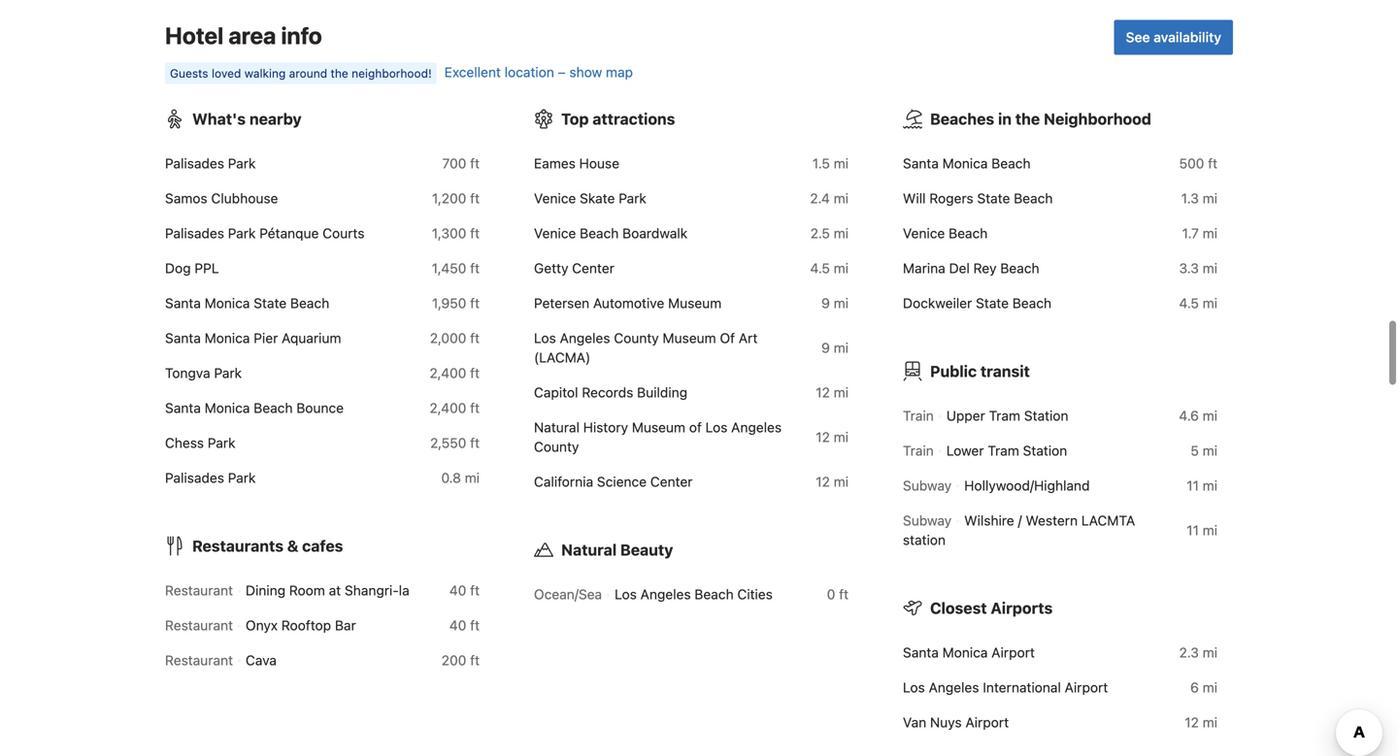 Task type: locate. For each thing, give the bounding box(es) containing it.
state
[[978, 191, 1011, 207], [254, 295, 287, 311], [976, 295, 1009, 311]]

1 vertical spatial train
[[903, 443, 934, 459]]

/
[[1018, 513, 1022, 529]]

rey
[[974, 260, 997, 276]]

building
[[637, 385, 688, 401]]

ft right 1,450
[[470, 260, 480, 276]]

0 vertical spatial palisades
[[165, 156, 224, 172]]

center down venice beach boardwalk
[[572, 260, 615, 276]]

12 mi for california science center
[[816, 474, 849, 490]]

40 right la
[[450, 583, 467, 599]]

subway for hollywood/highland
[[903, 478, 952, 494]]

1 palisades park from the top
[[165, 156, 256, 172]]

0 vertical spatial subway
[[903, 478, 952, 494]]

rooftop
[[282, 618, 331, 634]]

0 vertical spatial 11 mi
[[1187, 478, 1218, 494]]

2 palisades park from the top
[[165, 470, 256, 486]]

40 for onyx rooftop bar
[[450, 618, 467, 634]]

1 40 from the top
[[450, 583, 467, 599]]

0 vertical spatial station
[[1025, 408, 1069, 424]]

1 vertical spatial 40
[[450, 618, 467, 634]]

40 up 200 ft
[[450, 618, 467, 634]]

ft right 1,200
[[470, 191, 480, 207]]

0 vertical spatial county
[[614, 330, 659, 346]]

2 vertical spatial palisades
[[165, 470, 224, 486]]

mi for marina del rey beach
[[1203, 260, 1218, 276]]

venice
[[534, 191, 576, 207], [534, 225, 576, 242], [903, 225, 945, 242]]

2,400 down 2,000
[[430, 365, 467, 381]]

ft up 200 ft
[[470, 618, 480, 634]]

0 vertical spatial restaurant
[[165, 583, 233, 599]]

the right in
[[1016, 110, 1041, 128]]

1 vertical spatial palisades park
[[165, 470, 256, 486]]

3.3
[[1180, 260, 1200, 276]]

santa up tongva
[[165, 330, 201, 346]]

2.5
[[811, 225, 830, 242]]

4.5 mi for getty center
[[811, 260, 849, 276]]

park down clubhouse
[[228, 225, 256, 242]]

map
[[606, 64, 633, 80]]

rogers
[[930, 191, 974, 207]]

2 2,400 ft from the top
[[430, 400, 480, 416]]

0 vertical spatial 11
[[1187, 478, 1200, 494]]

venice up getty at the left top of the page
[[534, 225, 576, 242]]

ft up 2,550 ft
[[470, 400, 480, 416]]

2 40 from the top
[[450, 618, 467, 634]]

12 mi for natural history museum of los angeles county
[[816, 429, 849, 446]]

9 for petersen automotive museum
[[822, 295, 830, 311]]

tram
[[989, 408, 1021, 424], [988, 443, 1020, 459]]

ocean/sea
[[534, 587, 602, 603]]

center down natural history museum of los angeles county
[[651, 474, 693, 490]]

natural up ocean/sea
[[561, 541, 617, 560]]

nearby
[[250, 110, 302, 128]]

los for los angeles international airport
[[903, 680, 925, 696]]

12 for van nuys airport
[[1185, 715, 1200, 731]]

station up lower tram station
[[1025, 408, 1069, 424]]

dining
[[246, 583, 286, 599]]

2,400 ft up 2,550 ft
[[430, 400, 480, 416]]

0 vertical spatial tram
[[989, 408, 1021, 424]]

1 vertical spatial 9 mi
[[822, 340, 849, 356]]

ft right 1,950
[[470, 295, 480, 311]]

0 horizontal spatial 4.5 mi
[[811, 260, 849, 276]]

what's
[[192, 110, 246, 128]]

11 for hollywood/highland
[[1187, 478, 1200, 494]]

1 vertical spatial station
[[1023, 443, 1068, 459]]

art
[[739, 330, 758, 346]]

1 restaurant from the top
[[165, 583, 233, 599]]

4.5 mi down 2.5 mi
[[811, 260, 849, 276]]

1 horizontal spatial 4.5
[[1180, 295, 1200, 311]]

museum inside natural history museum of los angeles county
[[632, 420, 686, 436]]

hollywood/highland
[[965, 478, 1090, 494]]

0 vertical spatial 9 mi
[[822, 295, 849, 311]]

venice down eames
[[534, 191, 576, 207]]

monica left pier
[[205, 330, 250, 346]]

will
[[903, 191, 926, 207]]

monica down the tongva park
[[205, 400, 250, 416]]

200 ft
[[442, 653, 480, 669]]

restaurants & cafes
[[192, 537, 343, 556]]

onyx
[[246, 618, 278, 634]]

mi for los angeles county museum of art (lacma)
[[834, 340, 849, 356]]

1 9 mi from the top
[[822, 295, 849, 311]]

9 mi for los angeles county museum of art (lacma)
[[822, 340, 849, 356]]

venice for beaches
[[903, 225, 945, 242]]

0 vertical spatial 2,400 ft
[[430, 365, 480, 381]]

0 vertical spatial 40
[[450, 583, 467, 599]]

aquarium
[[282, 330, 341, 346]]

5 mi
[[1191, 443, 1218, 459]]

excellent location – show map
[[445, 64, 633, 80]]

airport right "international"
[[1065, 680, 1109, 696]]

onyx rooftop bar
[[246, 618, 356, 634]]

1 horizontal spatial center
[[651, 474, 693, 490]]

1 11 mi from the top
[[1187, 478, 1218, 494]]

los down natural beauty
[[615, 587, 637, 603]]

2 11 mi from the top
[[1187, 523, 1218, 539]]

beach right rey
[[1001, 260, 1040, 276]]

ft for santa monica beach
[[1209, 156, 1218, 172]]

9 down 2.5 mi
[[822, 295, 830, 311]]

monica for santa monica beach
[[943, 156, 988, 172]]

angeles up van nuys airport
[[929, 680, 980, 696]]

ft for santa monica beach bounce
[[470, 400, 480, 416]]

palisades park
[[165, 156, 256, 172], [165, 470, 256, 486]]

2 40 ft from the top
[[450, 618, 480, 634]]

2 2,400 from the top
[[430, 400, 467, 416]]

1 vertical spatial 9
[[822, 340, 830, 356]]

county down automotive
[[614, 330, 659, 346]]

santa down closest
[[903, 645, 939, 661]]

subway up station on the bottom right
[[903, 513, 952, 529]]

santa monica beach bounce
[[165, 400, 344, 416]]

2 palisades from the top
[[165, 225, 224, 242]]

santa down dog
[[165, 295, 201, 311]]

tram down the upper tram station at bottom right
[[988, 443, 1020, 459]]

1 horizontal spatial 4.5 mi
[[1180, 295, 1218, 311]]

county up california
[[534, 439, 579, 455]]

mi for palisades park
[[465, 470, 480, 486]]

santa monica state beach
[[165, 295, 330, 311]]

santa for santa monica state beach
[[165, 295, 201, 311]]

ft right 700
[[470, 156, 480, 172]]

1 subway from the top
[[903, 478, 952, 494]]

palisades park up samos clubhouse
[[165, 156, 256, 172]]

ft for samos clubhouse
[[470, 191, 480, 207]]

2,400 ft for santa monica beach bounce
[[430, 400, 480, 416]]

(lacma)
[[534, 350, 591, 366]]

santa for santa monica beach
[[903, 156, 939, 172]]

2 11 from the top
[[1187, 523, 1200, 539]]

1 vertical spatial restaurant
[[165, 618, 233, 634]]

0 vertical spatial 4.5
[[811, 260, 830, 276]]

ft for dog ppl
[[470, 260, 480, 276]]

park for 700 ft
[[228, 156, 256, 172]]

palisades up samos
[[165, 156, 224, 172]]

state right rogers
[[978, 191, 1011, 207]]

0 vertical spatial 2,400
[[430, 365, 467, 381]]

house
[[580, 156, 620, 172]]

park right chess
[[208, 435, 236, 451]]

40 ft right la
[[450, 583, 480, 599]]

wilshire
[[965, 513, 1015, 529]]

4.5 down 3.3
[[1180, 295, 1200, 311]]

0 vertical spatial museum
[[668, 295, 722, 311]]

angeles for los angeles beach cities
[[641, 587, 691, 603]]

0 vertical spatial 9
[[822, 295, 830, 311]]

0 vertical spatial the
[[331, 67, 348, 80]]

california science center
[[534, 474, 693, 490]]

1 palisades from the top
[[165, 156, 224, 172]]

0 vertical spatial palisades park
[[165, 156, 256, 172]]

40 ft for dining room at shangri-la
[[450, 583, 480, 599]]

500
[[1180, 156, 1205, 172]]

1 horizontal spatial the
[[1016, 110, 1041, 128]]

mi for venice skate park
[[834, 191, 849, 207]]

3.3 mi
[[1180, 260, 1218, 276]]

1 horizontal spatial county
[[614, 330, 659, 346]]

1 2,400 ft from the top
[[430, 365, 480, 381]]

beach up aquarium
[[290, 295, 330, 311]]

guests
[[170, 67, 208, 80]]

county
[[614, 330, 659, 346], [534, 439, 579, 455]]

4.6
[[1179, 408, 1200, 424]]

angeles right the of
[[732, 420, 782, 436]]

1 vertical spatial 4.5 mi
[[1180, 295, 1218, 311]]

los up (lacma)
[[534, 330, 556, 346]]

1 vertical spatial natural
[[561, 541, 617, 560]]

park up clubhouse
[[228, 156, 256, 172]]

1 train from the top
[[903, 408, 934, 424]]

bounce
[[297, 400, 344, 416]]

dining room at shangri-la
[[246, 583, 410, 599]]

hotel
[[165, 22, 224, 49]]

restaurant for onyx
[[165, 618, 233, 634]]

tram up lower tram station
[[989, 408, 1021, 424]]

ft for chess park
[[470, 435, 480, 451]]

0 horizontal spatial 4.5
[[811, 260, 830, 276]]

airport
[[992, 645, 1035, 661], [1065, 680, 1109, 696], [966, 715, 1009, 731]]

state up pier
[[254, 295, 287, 311]]

palisades park down chess park
[[165, 470, 256, 486]]

monica down ppl
[[205, 295, 250, 311]]

2.3
[[1180, 645, 1200, 661]]

airports
[[991, 599, 1053, 618]]

venice up marina
[[903, 225, 945, 242]]

los for los angeles county museum of art (lacma)
[[534, 330, 556, 346]]

2,400 up the 2,550
[[430, 400, 467, 416]]

palisades down chess park
[[165, 470, 224, 486]]

beach down 'marina del rey beach'
[[1013, 295, 1052, 311]]

pier
[[254, 330, 278, 346]]

2 9 from the top
[[822, 340, 830, 356]]

beach down in
[[992, 156, 1031, 172]]

ft right the 2,550
[[470, 435, 480, 451]]

9
[[822, 295, 830, 311], [822, 340, 830, 356]]

los inside los angeles county museum of art (lacma)
[[534, 330, 556, 346]]

9 right art
[[822, 340, 830, 356]]

museum down building
[[632, 420, 686, 436]]

park
[[228, 156, 256, 172], [619, 191, 647, 207], [228, 225, 256, 242], [214, 365, 242, 381], [208, 435, 236, 451], [228, 470, 256, 486]]

mi for santa monica airport
[[1203, 645, 1218, 661]]

1 vertical spatial 2,400
[[430, 400, 467, 416]]

1 40 ft from the top
[[450, 583, 480, 599]]

angeles down beauty
[[641, 587, 691, 603]]

1 vertical spatial palisades
[[165, 225, 224, 242]]

petersen automotive museum
[[534, 295, 722, 311]]

lower
[[947, 443, 985, 459]]

monica
[[943, 156, 988, 172], [205, 295, 250, 311], [205, 330, 250, 346], [205, 400, 250, 416], [943, 645, 988, 661]]

40 for dining room at shangri-la
[[450, 583, 467, 599]]

1 9 from the top
[[822, 295, 830, 311]]

restaurant left "cava"
[[165, 653, 233, 669]]

tram for upper
[[989, 408, 1021, 424]]

0 vertical spatial airport
[[992, 645, 1035, 661]]

museum up of
[[668, 295, 722, 311]]

park down chess park
[[228, 470, 256, 486]]

train for upper tram station
[[903, 408, 934, 424]]

2 subway from the top
[[903, 513, 952, 529]]

airport up "los angeles international airport" at the bottom of page
[[992, 645, 1035, 661]]

1,300
[[432, 225, 467, 242]]

0 horizontal spatial the
[[331, 67, 348, 80]]

ft right 2,000
[[470, 330, 480, 346]]

2 train from the top
[[903, 443, 934, 459]]

mi for venice beach boardwalk
[[834, 225, 849, 242]]

what's nearby
[[192, 110, 302, 128]]

natural
[[534, 420, 580, 436], [561, 541, 617, 560]]

lacmta
[[1082, 513, 1136, 529]]

1 11 from the top
[[1187, 478, 1200, 494]]

palisades park pétanque courts
[[165, 225, 365, 242]]

getty
[[534, 260, 569, 276]]

monica for santa monica airport
[[943, 645, 988, 661]]

ft right 500
[[1209, 156, 1218, 172]]

0 vertical spatial natural
[[534, 420, 580, 436]]

los right the of
[[706, 420, 728, 436]]

1 vertical spatial 11 mi
[[1187, 523, 1218, 539]]

angeles inside los angeles county museum of art (lacma)
[[560, 330, 610, 346]]

county inside natural history museum of los angeles county
[[534, 439, 579, 455]]

1 2,400 from the top
[[430, 365, 467, 381]]

the right around
[[331, 67, 348, 80]]

park right tongva
[[214, 365, 242, 381]]

1 vertical spatial 2,400 ft
[[430, 400, 480, 416]]

ft for santa monica pier aquarium
[[470, 330, 480, 346]]

of
[[689, 420, 702, 436]]

natural beauty
[[561, 541, 674, 560]]

3 palisades from the top
[[165, 470, 224, 486]]

santa up chess
[[165, 400, 201, 416]]

subway down lower at the right
[[903, 478, 952, 494]]

subway for wilshire / western lacmta station
[[903, 513, 952, 529]]

museum left of
[[663, 330, 717, 346]]

1 vertical spatial the
[[1016, 110, 1041, 128]]

2 vertical spatial airport
[[966, 715, 1009, 731]]

santa up will
[[903, 156, 939, 172]]

station
[[1025, 408, 1069, 424], [1023, 443, 1068, 459]]

ft down "2,000 ft"
[[470, 365, 480, 381]]

angeles
[[560, 330, 610, 346], [732, 420, 782, 436], [641, 587, 691, 603], [929, 680, 980, 696]]

los angeles county museum of art (lacma)
[[534, 330, 758, 366]]

palisades for 700 ft
[[165, 156, 224, 172]]

angeles up (lacma)
[[560, 330, 610, 346]]

train for lower tram station
[[903, 443, 934, 459]]

boardwalk
[[623, 225, 688, 242]]

eames
[[534, 156, 576, 172]]

excellent location – show map link
[[445, 64, 633, 80]]

station up hollywood/highland
[[1023, 443, 1068, 459]]

palisades park for 0.8 mi
[[165, 470, 256, 486]]

5
[[1191, 443, 1200, 459]]

nuys
[[931, 715, 962, 731]]

restaurant down the restaurants
[[165, 583, 233, 599]]

train left lower at the right
[[903, 443, 934, 459]]

2,000 ft
[[430, 330, 480, 346]]

0 vertical spatial 4.5 mi
[[811, 260, 849, 276]]

1 vertical spatial museum
[[663, 330, 717, 346]]

1 vertical spatial 40 ft
[[450, 618, 480, 634]]

2 9 mi from the top
[[822, 340, 849, 356]]

mi for van nuys airport
[[1203, 715, 1218, 731]]

2,400 ft down "2,000 ft"
[[430, 365, 480, 381]]

0 horizontal spatial county
[[534, 439, 579, 455]]

1,450 ft
[[432, 260, 480, 276]]

0 horizontal spatial center
[[572, 260, 615, 276]]

monica down closest
[[943, 645, 988, 661]]

12 mi for van nuys airport
[[1185, 715, 1218, 731]]

2 vertical spatial restaurant
[[165, 653, 233, 669]]

museum
[[668, 295, 722, 311], [663, 330, 717, 346], [632, 420, 686, 436]]

beach left bounce
[[254, 400, 293, 416]]

2 vertical spatial museum
[[632, 420, 686, 436]]

40 ft up 200 ft
[[450, 618, 480, 634]]

dog
[[165, 260, 191, 276]]

2,400 ft for tongva park
[[430, 365, 480, 381]]

1 vertical spatial 4.5
[[1180, 295, 1200, 311]]

mi for getty center
[[834, 260, 849, 276]]

monica for santa monica pier aquarium
[[205, 330, 250, 346]]

1 vertical spatial subway
[[903, 513, 952, 529]]

capitol
[[534, 385, 578, 401]]

9 mi down 2.5 mi
[[822, 295, 849, 311]]

palisades up dog ppl
[[165, 225, 224, 242]]

ft right 1,300
[[470, 225, 480, 242]]

9 mi right art
[[822, 340, 849, 356]]

2 restaurant from the top
[[165, 618, 233, 634]]

1,950 ft
[[432, 295, 480, 311]]

museum inside los angeles county museum of art (lacma)
[[663, 330, 717, 346]]

natural down capitol
[[534, 420, 580, 436]]

1 vertical spatial county
[[534, 439, 579, 455]]

los up van
[[903, 680, 925, 696]]

monica up will rogers state beach
[[943, 156, 988, 172]]

4.5 mi down 3.3 mi
[[1180, 295, 1218, 311]]

station for lower tram station
[[1023, 443, 1068, 459]]

train left upper
[[903, 408, 934, 424]]

airport down "los angeles international airport" at the bottom of page
[[966, 715, 1009, 731]]

4.5 down 2.5
[[811, 260, 830, 276]]

0 vertical spatial 40 ft
[[450, 583, 480, 599]]

guests loved walking around the neighborhood!
[[170, 67, 432, 80]]

santa for santa monica beach bounce
[[165, 400, 201, 416]]

1 vertical spatial tram
[[988, 443, 1020, 459]]

monica for santa monica state beach
[[205, 295, 250, 311]]

restaurant left onyx
[[165, 618, 233, 634]]

mi for california science center
[[834, 474, 849, 490]]

natural inside natural history museum of los angeles county
[[534, 420, 580, 436]]

1 vertical spatial 11
[[1187, 523, 1200, 539]]

mi for capitol records building
[[834, 385, 849, 401]]

0 vertical spatial train
[[903, 408, 934, 424]]



Task type: describe. For each thing, give the bounding box(es) containing it.
1 vertical spatial center
[[651, 474, 693, 490]]

ft for palisades park
[[470, 156, 480, 172]]

ft right la
[[470, 583, 480, 599]]

1,300 ft
[[432, 225, 480, 242]]

transit
[[981, 362, 1030, 381]]

neighborhood
[[1044, 110, 1152, 128]]

santa monica airport
[[903, 645, 1035, 661]]

will rogers state beach
[[903, 191, 1053, 207]]

cava
[[246, 653, 277, 669]]

info
[[281, 22, 322, 49]]

6 mi
[[1191, 680, 1218, 696]]

los angeles international airport
[[903, 680, 1109, 696]]

0.8 mi
[[441, 470, 480, 486]]

tongva
[[165, 365, 210, 381]]

natural history museum of los angeles county
[[534, 420, 782, 455]]

9 mi for petersen automotive museum
[[822, 295, 849, 311]]

closest
[[931, 599, 987, 618]]

santa for santa monica pier aquarium
[[165, 330, 201, 346]]

ft for tongva park
[[470, 365, 480, 381]]

at
[[329, 583, 341, 599]]

11 mi for wilshire / western lacmta station
[[1187, 523, 1218, 539]]

van nuys airport
[[903, 715, 1009, 731]]

beaches
[[931, 110, 995, 128]]

beach down the skate
[[580, 225, 619, 242]]

natural for natural beauty
[[561, 541, 617, 560]]

venice skate park
[[534, 191, 647, 207]]

attractions
[[593, 110, 676, 128]]

cities
[[738, 587, 773, 603]]

12 for natural history museum of los angeles county
[[816, 429, 830, 446]]

shangri-
[[345, 583, 399, 599]]

3 restaurant from the top
[[165, 653, 233, 669]]

availability
[[1154, 29, 1222, 45]]

santa monica beach
[[903, 156, 1031, 172]]

0 vertical spatial center
[[572, 260, 615, 276]]

see availability
[[1126, 29, 1222, 45]]

capitol records building
[[534, 385, 688, 401]]

1,200 ft
[[432, 191, 480, 207]]

park for 2,400 ft
[[214, 365, 242, 381]]

international
[[983, 680, 1062, 696]]

santa monica pier aquarium
[[165, 330, 341, 346]]

clubhouse
[[211, 191, 278, 207]]

4.5 mi for dockweiler state beach
[[1180, 295, 1218, 311]]

california
[[534, 474, 594, 490]]

chess park
[[165, 435, 236, 451]]

monica for santa monica beach bounce
[[205, 400, 250, 416]]

2,400 for tongva park
[[430, 365, 467, 381]]

eames house
[[534, 156, 620, 172]]

12 mi for capitol records building
[[816, 385, 849, 401]]

around
[[289, 67, 327, 80]]

airport for santa monica airport
[[992, 645, 1035, 661]]

angeles for los angeles county museum of art (lacma)
[[560, 330, 610, 346]]

upper
[[947, 408, 986, 424]]

skate
[[580, 191, 615, 207]]

2,550 ft
[[430, 435, 480, 451]]

mi for dockweiler state beach
[[1203, 295, 1218, 311]]

dockweiler
[[903, 295, 973, 311]]

&
[[287, 537, 299, 556]]

40 ft for onyx rooftop bar
[[450, 618, 480, 634]]

4.6 mi
[[1179, 408, 1218, 424]]

venice beach
[[903, 225, 988, 242]]

mi for los angeles international airport
[[1203, 680, 1218, 696]]

samos
[[165, 191, 208, 207]]

palisades park for 700 ft
[[165, 156, 256, 172]]

mi for eames house
[[834, 156, 849, 172]]

park for 1,300 ft
[[228, 225, 256, 242]]

airport for van nuys airport
[[966, 715, 1009, 731]]

beach left cities
[[695, 587, 734, 603]]

angeles for los angeles international airport
[[929, 680, 980, 696]]

los for los angeles beach cities
[[615, 587, 637, 603]]

mi for petersen automotive museum
[[834, 295, 849, 311]]

palisades for 1,300 ft
[[165, 225, 224, 242]]

samos clubhouse
[[165, 191, 278, 207]]

walking
[[244, 67, 286, 80]]

getty center
[[534, 260, 615, 276]]

los angeles beach cities
[[615, 587, 773, 603]]

science
[[597, 474, 647, 490]]

200
[[442, 653, 467, 669]]

closest airports
[[931, 599, 1053, 618]]

loved
[[212, 67, 241, 80]]

show
[[570, 64, 602, 80]]

station
[[903, 532, 946, 548]]

12 for california science center
[[816, 474, 830, 490]]

mi for natural history museum of los angeles county
[[834, 429, 849, 446]]

venice beach boardwalk
[[534, 225, 688, 242]]

cafes
[[302, 537, 343, 556]]

restaurant for dining
[[165, 583, 233, 599]]

hotel area info
[[165, 22, 322, 49]]

room
[[289, 583, 325, 599]]

11 for wilshire / western lacmta station
[[1187, 523, 1200, 539]]

1.7
[[1183, 225, 1200, 242]]

dog ppl
[[165, 260, 219, 276]]

see
[[1126, 29, 1151, 45]]

4.5 for dockweiler state beach
[[1180, 295, 1200, 311]]

1 vertical spatial airport
[[1065, 680, 1109, 696]]

pétanque
[[260, 225, 319, 242]]

ft right 200
[[470, 653, 480, 669]]

1,450
[[432, 260, 467, 276]]

museum for automotive
[[668, 295, 722, 311]]

park for 0.8 mi
[[228, 470, 256, 486]]

museum for history
[[632, 420, 686, 436]]

1,950
[[432, 295, 467, 311]]

500 ft
[[1180, 156, 1218, 172]]

mi for will rogers state beach
[[1203, 191, 1218, 207]]

2,400 for santa monica beach bounce
[[430, 400, 467, 416]]

4.5 for getty center
[[811, 260, 830, 276]]

los inside natural history museum of los angeles county
[[706, 420, 728, 436]]

ppl
[[195, 260, 219, 276]]

9 for los angeles county museum of art (lacma)
[[822, 340, 830, 356]]

2.4 mi
[[810, 191, 849, 207]]

ft right 0
[[839, 587, 849, 603]]

state for rogers
[[978, 191, 1011, 207]]

2,550
[[430, 435, 467, 451]]

santa for santa monica airport
[[903, 645, 939, 661]]

park right the skate
[[619, 191, 647, 207]]

12 for capitol records building
[[816, 385, 830, 401]]

see availability button
[[1115, 20, 1234, 55]]

mi for venice beach
[[1203, 225, 1218, 242]]

upper tram station
[[947, 408, 1069, 424]]

records
[[582, 385, 634, 401]]

chess
[[165, 435, 204, 451]]

western
[[1026, 513, 1078, 529]]

angeles inside natural history museum of los angeles county
[[732, 420, 782, 436]]

excellent
[[445, 64, 501, 80]]

tram for lower
[[988, 443, 1020, 459]]

venice for top
[[534, 225, 576, 242]]

county inside los angeles county museum of art (lacma)
[[614, 330, 659, 346]]

1,200
[[432, 191, 467, 207]]

automotive
[[593, 295, 665, 311]]

beaches in the neighborhood
[[931, 110, 1152, 128]]

11 mi for hollywood/highland
[[1187, 478, 1218, 494]]

station for upper tram station
[[1025, 408, 1069, 424]]

state down rey
[[976, 295, 1009, 311]]

of
[[720, 330, 735, 346]]

palisades for 0.8 mi
[[165, 470, 224, 486]]

beach up 'marina del rey beach'
[[949, 225, 988, 242]]

park for 2,550 ft
[[208, 435, 236, 451]]

beach down 'santa monica beach'
[[1014, 191, 1053, 207]]

1.7 mi
[[1183, 225, 1218, 242]]

ft for santa monica state beach
[[470, 295, 480, 311]]

public transit
[[931, 362, 1030, 381]]

natural for natural history museum of los angeles county
[[534, 420, 580, 436]]

ft for palisades park pétanque courts
[[470, 225, 480, 242]]

restaurants
[[192, 537, 284, 556]]

state for monica
[[254, 295, 287, 311]]

700
[[442, 156, 467, 172]]



Task type: vqa. For each thing, say whether or not it's contained in the screenshot.


